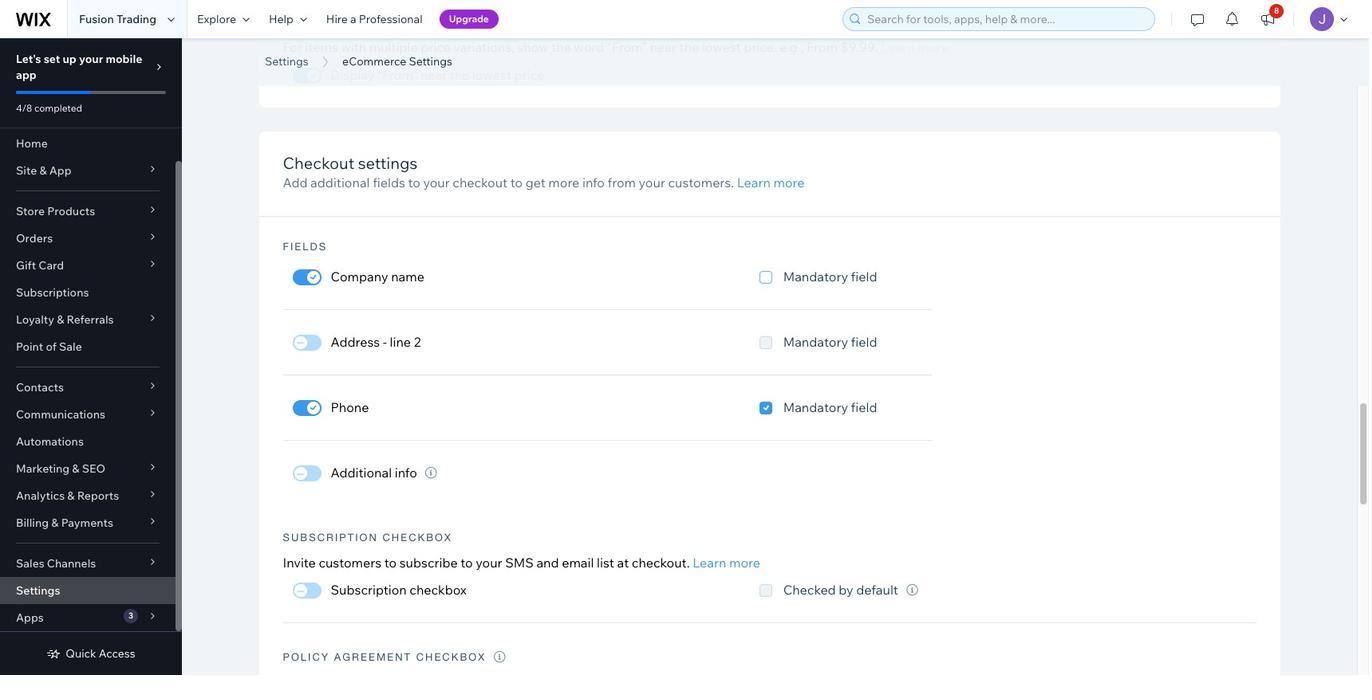 Task type: locate. For each thing, give the bounding box(es) containing it.
point
[[16, 340, 43, 354]]

1 horizontal spatial "from"
[[607, 39, 647, 55]]

1 vertical spatial checkbox
[[416, 652, 486, 664]]

subscription for subscription checkbox
[[283, 532, 378, 544]]

learn more link right checkout.
[[693, 555, 760, 571]]

analytics
[[16, 489, 65, 503]]

reports
[[77, 489, 119, 503]]

near
[[650, 39, 677, 55], [420, 67, 447, 83]]

lowest left price.
[[702, 39, 741, 55]]

help
[[269, 12, 293, 26]]

0 vertical spatial field
[[851, 269, 877, 285]]

the down variations,
[[450, 67, 469, 83]]

to left get
[[510, 175, 523, 191]]

marketing & seo button
[[0, 456, 176, 483]]

subscription for subscription checkbox
[[331, 582, 407, 598]]

lowest down variations,
[[472, 67, 511, 83]]

app
[[49, 164, 71, 178]]

customers.
[[668, 175, 734, 191]]

2 field from the top
[[851, 334, 877, 350]]

store
[[16, 204, 45, 219]]

settings link down channels
[[0, 578, 176, 605]]

up
[[63, 52, 76, 66]]

subscribe
[[399, 555, 458, 571]]

phone
[[331, 400, 369, 416]]

checkbox left info tooltip image
[[416, 652, 486, 664]]

info left from
[[582, 175, 605, 191]]

& for billing
[[51, 516, 59, 531]]

2 mandatory from the top
[[783, 334, 848, 350]]

1 horizontal spatial info
[[582, 175, 605, 191]]

mandatory for name
[[783, 269, 848, 285]]

display
[[331, 67, 374, 83]]

card
[[39, 258, 64, 273]]

1 mandatory from the top
[[783, 269, 848, 285]]

settings down upgrade button
[[437, 34, 554, 70]]

2 mandatory field from the top
[[783, 334, 877, 350]]

settings link
[[257, 53, 316, 69], [0, 578, 176, 605]]

checked
[[783, 582, 836, 598]]

help button
[[259, 0, 317, 38]]

learn more link right customers. at the top of page
[[737, 175, 805, 191]]

your left sms
[[476, 555, 502, 571]]

checkbox
[[410, 582, 467, 598]]

0 horizontal spatial price
[[421, 39, 451, 55]]

subscription up customers
[[283, 532, 378, 544]]

mandatory field
[[783, 269, 877, 285], [783, 334, 877, 350], [783, 400, 877, 416]]

point of sale
[[16, 340, 82, 354]]

checkbox
[[382, 532, 452, 544], [416, 652, 486, 664]]

info right additional
[[395, 465, 417, 481]]

0 vertical spatial settings link
[[257, 53, 316, 69]]

from
[[807, 39, 838, 55]]

3 field from the top
[[851, 400, 877, 416]]

& right billing
[[51, 516, 59, 531]]

the
[[552, 39, 571, 55], [679, 39, 699, 55], [450, 67, 469, 83]]

1 mandatory field from the top
[[783, 269, 877, 285]]

2 vertical spatial learn more link
[[693, 555, 760, 571]]

communications
[[16, 408, 105, 422]]

near right word at the left of page
[[650, 39, 677, 55]]

2 vertical spatial mandatory
[[783, 400, 848, 416]]

& for marketing
[[72, 462, 79, 476]]

1 vertical spatial mandatory field
[[783, 334, 877, 350]]

1 horizontal spatial settings link
[[257, 53, 316, 69]]

subscription checkbox
[[283, 532, 452, 544]]

communications button
[[0, 401, 176, 428]]

your left checkout
[[423, 175, 450, 191]]

& for site
[[39, 164, 47, 178]]

subscription
[[283, 532, 378, 544], [331, 582, 407, 598]]

learn right $9.99.
[[881, 39, 915, 55]]

0 vertical spatial info
[[582, 175, 605, 191]]

sales channels
[[16, 557, 96, 571]]

ecommerce settings
[[265, 34, 554, 70], [342, 54, 452, 69]]

the left price.
[[679, 39, 699, 55]]

3 mandatory from the top
[[783, 400, 848, 416]]

1 vertical spatial subscription
[[331, 582, 407, 598]]

fields
[[373, 175, 405, 191]]

"from"
[[607, 39, 647, 55], [377, 67, 417, 83]]

2 vertical spatial field
[[851, 400, 877, 416]]

0 vertical spatial "from"
[[607, 39, 647, 55]]

1 vertical spatial price
[[514, 67, 544, 83]]

by
[[839, 582, 853, 598]]

agreement
[[334, 652, 412, 664]]

and
[[536, 555, 559, 571]]

1 horizontal spatial lowest
[[702, 39, 741, 55]]

learn more link right $9.99.
[[881, 39, 949, 55]]

& left seo
[[72, 462, 79, 476]]

1 field from the top
[[851, 269, 877, 285]]

your right the up
[[79, 52, 103, 66]]

2 vertical spatial learn
[[693, 555, 726, 571]]

price down 'show'
[[514, 67, 544, 83]]

2 vertical spatial mandatory field
[[783, 400, 877, 416]]

0 horizontal spatial the
[[450, 67, 469, 83]]

quick access button
[[47, 647, 135, 661]]

the left word at the left of page
[[552, 39, 571, 55]]

checkbox up subscribe
[[382, 532, 452, 544]]

learn
[[881, 39, 915, 55], [737, 175, 771, 191], [693, 555, 726, 571]]

ecommerce
[[265, 34, 431, 70], [342, 54, 406, 69]]

additional
[[310, 175, 370, 191]]

info tooltip image
[[494, 652, 507, 664]]

info tooltip image right additional info
[[425, 467, 437, 479]]

mobile
[[106, 52, 142, 66]]

0 horizontal spatial "from"
[[377, 67, 417, 83]]

1 horizontal spatial price
[[514, 67, 544, 83]]

&
[[39, 164, 47, 178], [57, 313, 64, 327], [72, 462, 79, 476], [67, 489, 75, 503], [51, 516, 59, 531]]

info tooltip image right the default
[[906, 585, 918, 597]]

1 vertical spatial info tooltip image
[[906, 585, 918, 597]]

"from" down multiple
[[377, 67, 417, 83]]

checkout settings add additional fields to your checkout to get more info from your customers. learn more
[[283, 153, 805, 191]]

0 vertical spatial info tooltip image
[[425, 467, 437, 479]]

learn right customers. at the top of page
[[737, 175, 771, 191]]

1 horizontal spatial info tooltip image
[[906, 585, 918, 597]]

2 horizontal spatial learn
[[881, 39, 915, 55]]

to
[[408, 175, 420, 191], [510, 175, 523, 191], [384, 555, 397, 571], [461, 555, 473, 571]]

settings
[[437, 34, 554, 70], [265, 54, 308, 69], [409, 54, 452, 69], [16, 584, 60, 598]]

marketing & seo
[[16, 462, 105, 476]]

info tooltip image
[[425, 467, 437, 479], [906, 585, 918, 597]]

settings link down help button
[[257, 53, 316, 69]]

3
[[128, 611, 133, 621]]

0 vertical spatial lowest
[[702, 39, 741, 55]]

policy
[[283, 652, 330, 664]]

subscription down customers
[[331, 582, 407, 598]]

0 horizontal spatial learn
[[693, 555, 726, 571]]

0 horizontal spatial near
[[420, 67, 447, 83]]

& right loyalty
[[57, 313, 64, 327]]

access
[[99, 647, 135, 661]]

0 vertical spatial mandatory field
[[783, 269, 877, 285]]

your inside let's set up your mobile app
[[79, 52, 103, 66]]

near down upgrade button
[[420, 67, 447, 83]]

0 vertical spatial near
[[650, 39, 677, 55]]

"from" right word at the left of page
[[607, 39, 647, 55]]

0 horizontal spatial settings link
[[0, 578, 176, 605]]

quick
[[66, 647, 96, 661]]

1 vertical spatial learn
[[737, 175, 771, 191]]

hire
[[326, 12, 348, 26]]

checkout
[[453, 175, 508, 191]]

field
[[851, 269, 877, 285], [851, 334, 877, 350], [851, 400, 877, 416]]

price up display "from" near the lowest price
[[421, 39, 451, 55]]

sms
[[505, 555, 534, 571]]

1 horizontal spatial near
[[650, 39, 677, 55]]

learn right checkout.
[[693, 555, 726, 571]]

customers
[[319, 555, 381, 571]]

marketing
[[16, 462, 70, 476]]

analytics & reports button
[[0, 483, 176, 510]]

1 vertical spatial learn more link
[[737, 175, 805, 191]]

8
[[1274, 6, 1279, 16]]

0 horizontal spatial lowest
[[472, 67, 511, 83]]

additional
[[331, 465, 392, 481]]

1 vertical spatial info
[[395, 465, 417, 481]]

settings down help button
[[265, 54, 308, 69]]

mandatory field for name
[[783, 269, 877, 285]]

Search for tools, apps, help & more... field
[[862, 8, 1150, 30]]

loyalty & referrals
[[16, 313, 114, 327]]

& right site
[[39, 164, 47, 178]]

gift card button
[[0, 252, 176, 279]]

-
[[383, 334, 387, 350]]

0 vertical spatial subscription
[[283, 532, 378, 544]]

0 vertical spatial mandatory
[[783, 269, 848, 285]]

1 vertical spatial mandatory
[[783, 334, 848, 350]]

& left 'reports'
[[67, 489, 75, 503]]

apps
[[16, 611, 44, 625]]

1 horizontal spatial learn
[[737, 175, 771, 191]]

display "from" near the lowest price
[[331, 67, 544, 83]]

invite customers to subscribe to your sms and email list at checkout. learn more
[[283, 555, 760, 571]]

1 vertical spatial field
[[851, 334, 877, 350]]

checkout.
[[632, 555, 690, 571]]

loyalty
[[16, 313, 54, 327]]

settings down sales
[[16, 584, 60, 598]]

0 horizontal spatial info
[[395, 465, 417, 481]]

fusion trading
[[79, 12, 156, 26]]

orders button
[[0, 225, 176, 252]]

1 vertical spatial settings link
[[0, 578, 176, 605]]

completed
[[34, 102, 82, 114]]



Task type: vqa. For each thing, say whether or not it's contained in the screenshot.
Agreement
yes



Task type: describe. For each thing, give the bounding box(es) containing it.
price.
[[744, 39, 777, 55]]

explore
[[197, 12, 236, 26]]

subscriptions
[[16, 286, 89, 300]]

seo
[[82, 462, 105, 476]]

automations link
[[0, 428, 176, 456]]

sales channels button
[[0, 550, 176, 578]]

subscriptions link
[[0, 279, 176, 306]]

get
[[526, 175, 546, 191]]

checkout
[[283, 153, 354, 173]]

field for -
[[851, 334, 877, 350]]

let's set up your mobile app
[[16, 52, 142, 82]]

policy agreement checkbox
[[283, 652, 486, 664]]

loyalty & referrals button
[[0, 306, 176, 333]]

to right subscribe
[[461, 555, 473, 571]]

home link
[[0, 130, 176, 157]]

company name
[[331, 269, 424, 285]]

4/8 completed
[[16, 102, 82, 114]]

orders
[[16, 231, 53, 246]]

0 vertical spatial learn
[[881, 39, 915, 55]]

add
[[283, 175, 308, 191]]

checked by default
[[783, 582, 898, 598]]

company
[[331, 269, 388, 285]]

additional info
[[331, 465, 417, 481]]

referrals
[[67, 313, 114, 327]]

sale
[[59, 340, 82, 354]]

settings left variations,
[[409, 54, 452, 69]]

professional
[[359, 12, 423, 26]]

for items with multiple price variations, show the word "from" near the lowest price. e.g., from $9.99. learn more
[[283, 39, 949, 55]]

1 vertical spatial lowest
[[472, 67, 511, 83]]

2
[[414, 334, 421, 350]]

0 horizontal spatial info tooltip image
[[425, 467, 437, 479]]

products
[[47, 204, 95, 219]]

your right from
[[639, 175, 665, 191]]

with
[[341, 39, 366, 55]]

hire a professional
[[326, 12, 423, 26]]

site
[[16, 164, 37, 178]]

quick access
[[66, 647, 135, 661]]

point of sale link
[[0, 333, 176, 361]]

e.g.,
[[780, 39, 804, 55]]

4/8
[[16, 102, 32, 114]]

0 vertical spatial price
[[421, 39, 451, 55]]

billing
[[16, 516, 49, 531]]

0 vertical spatial learn more link
[[881, 39, 949, 55]]

automations
[[16, 435, 84, 449]]

1 vertical spatial "from"
[[377, 67, 417, 83]]

home
[[16, 136, 48, 151]]

0 vertical spatial checkbox
[[382, 532, 452, 544]]

to up subscription checkbox
[[384, 555, 397, 571]]

ecommerce down hire a professional
[[342, 54, 406, 69]]

sales
[[16, 557, 44, 571]]

learn more link for subscription checkbox
[[693, 555, 760, 571]]

fusion
[[79, 12, 114, 26]]

of
[[46, 340, 57, 354]]

& for analytics
[[67, 489, 75, 503]]

8 button
[[1250, 0, 1285, 38]]

ecommerce down a
[[265, 34, 431, 70]]

$9.99.
[[841, 39, 878, 55]]

a
[[350, 12, 356, 26]]

upgrade
[[449, 13, 489, 25]]

& for loyalty
[[57, 313, 64, 327]]

name
[[391, 269, 424, 285]]

variations,
[[454, 39, 514, 55]]

mandatory field for -
[[783, 334, 877, 350]]

address - line 2
[[331, 334, 421, 350]]

field for name
[[851, 269, 877, 285]]

email
[[562, 555, 594, 571]]

1 vertical spatial near
[[420, 67, 447, 83]]

from
[[608, 175, 636, 191]]

default
[[856, 582, 898, 598]]

info inside checkout settings add additional fields to your checkout to get more info from your customers. learn more
[[582, 175, 605, 191]]

show
[[517, 39, 549, 55]]

payments
[[61, 516, 113, 531]]

address
[[331, 334, 380, 350]]

billing & payments button
[[0, 510, 176, 537]]

learn inside checkout settings add additional fields to your checkout to get more info from your customers. learn more
[[737, 175, 771, 191]]

mandatory for -
[[783, 334, 848, 350]]

settings inside sidebar element
[[16, 584, 60, 598]]

for
[[283, 39, 302, 55]]

upgrade button
[[439, 10, 499, 29]]

fields
[[283, 241, 327, 253]]

channels
[[47, 557, 96, 571]]

contacts button
[[0, 374, 176, 401]]

gift card
[[16, 258, 64, 273]]

sidebar element
[[0, 38, 182, 676]]

store products
[[16, 204, 95, 219]]

3 mandatory field from the top
[[783, 400, 877, 416]]

set
[[44, 52, 60, 66]]

to right fields
[[408, 175, 420, 191]]

settings
[[358, 153, 418, 173]]

list
[[597, 555, 614, 571]]

line
[[390, 334, 411, 350]]

billing & payments
[[16, 516, 113, 531]]

1 horizontal spatial the
[[552, 39, 571, 55]]

invite
[[283, 555, 316, 571]]

hire a professional link
[[317, 0, 432, 38]]

2 horizontal spatial the
[[679, 39, 699, 55]]

learn more link for checkout settings
[[737, 175, 805, 191]]



